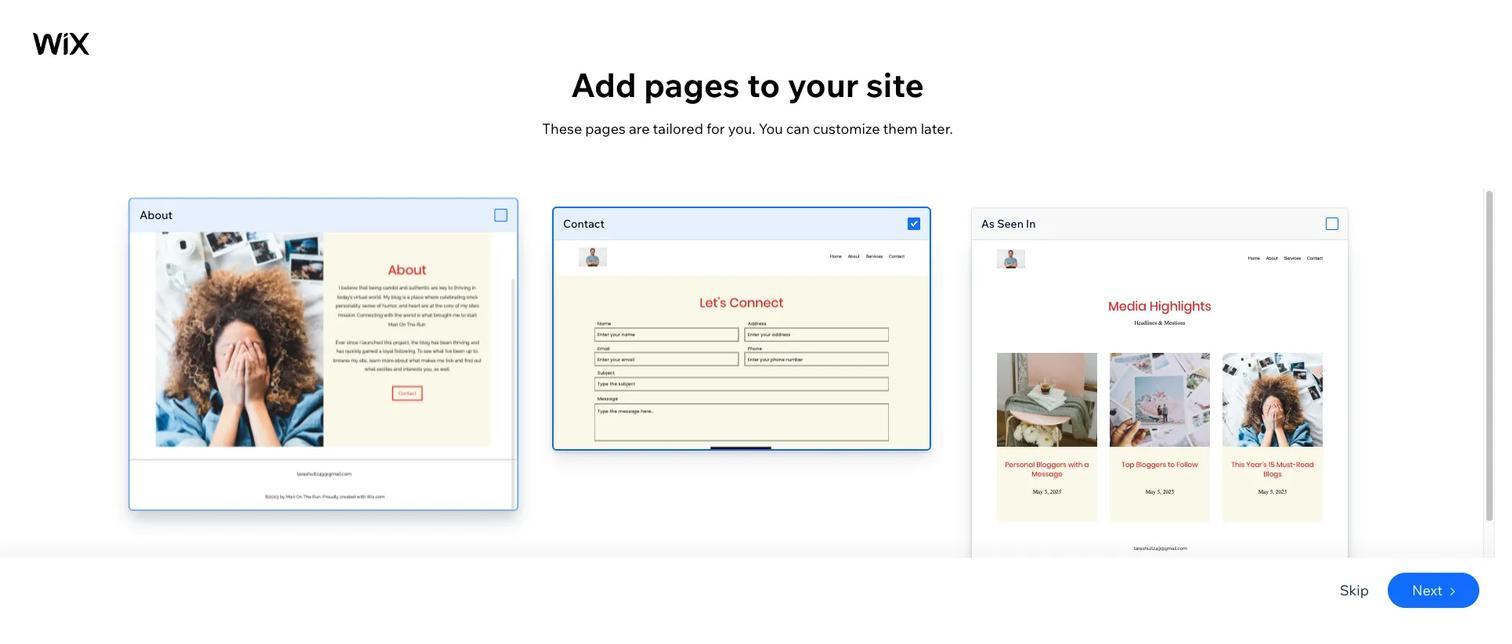 Task type: vqa. For each thing, say whether or not it's contained in the screenshot.
the you.
yes



Task type: locate. For each thing, give the bounding box(es) containing it.
0 vertical spatial pages
[[644, 64, 740, 106]]

these pages are tailored for you. you can customize them later.
[[542, 120, 953, 138]]

tailored
[[653, 120, 703, 138]]

add
[[571, 64, 637, 106]]

to
[[747, 64, 780, 106]]

these
[[542, 120, 582, 138]]

0 horizontal spatial pages
[[585, 120, 626, 138]]

pages
[[644, 64, 740, 106], [585, 120, 626, 138]]

design...
[[856, 264, 957, 295]]

0 horizontal spatial your
[[662, 264, 716, 295]]

your
[[788, 64, 859, 106], [662, 264, 716, 295]]

1 vertical spatial pages
[[585, 120, 626, 138]]

preparing your homepage design...
[[538, 264, 957, 295]]

pages for add
[[644, 64, 740, 106]]

0 vertical spatial your
[[788, 64, 859, 106]]

contact
[[563, 217, 605, 231]]

next
[[1412, 582, 1443, 600]]

them
[[883, 120, 918, 138]]

pages up tailored
[[644, 64, 740, 106]]

pages left are
[[585, 120, 626, 138]]

later.
[[921, 120, 953, 138]]

skip
[[1340, 582, 1369, 600]]

1 horizontal spatial pages
[[644, 64, 740, 106]]



Task type: describe. For each thing, give the bounding box(es) containing it.
seen
[[997, 217, 1024, 231]]

can
[[786, 120, 810, 138]]

1 vertical spatial your
[[662, 264, 716, 295]]

as seen in
[[981, 217, 1036, 231]]

about
[[140, 208, 173, 223]]

you.
[[728, 120, 756, 138]]

home
[[59, 45, 90, 60]]

for
[[707, 120, 725, 138]]

customize
[[813, 120, 880, 138]]

add pages to your site
[[571, 64, 924, 106]]

preparing
[[538, 264, 657, 295]]

in
[[1026, 217, 1036, 231]]

as
[[981, 217, 995, 231]]

homepage
[[722, 264, 850, 295]]

are
[[629, 120, 650, 138]]

pages for these
[[585, 120, 626, 138]]

you
[[759, 120, 783, 138]]

1 horizontal spatial your
[[788, 64, 859, 106]]

site
[[866, 64, 924, 106]]



